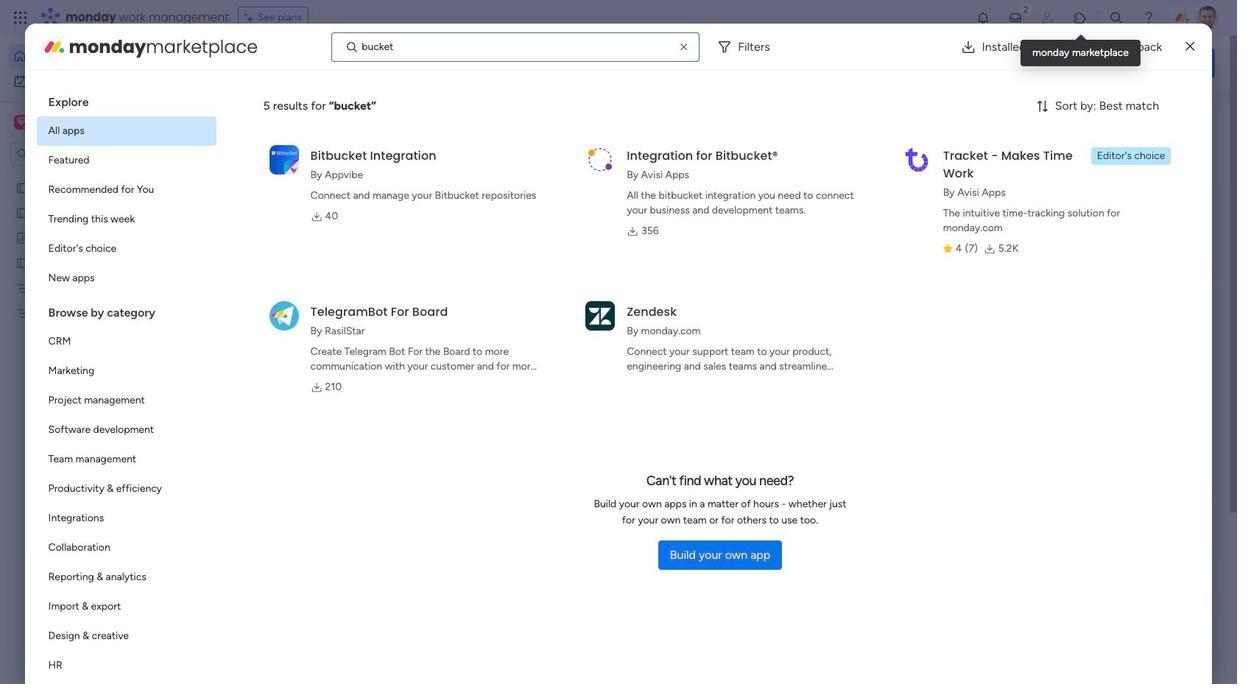 Task type: describe. For each thing, give the bounding box(es) containing it.
2 heading from the top
[[37, 293, 216, 327]]

check circle image
[[1017, 138, 1026, 149]]

getting started element
[[995, 537, 1216, 596]]

help center element
[[995, 608, 1216, 667]]

2 public board image from the top
[[15, 256, 29, 270]]

check circle image
[[1017, 157, 1026, 168]]

2 image
[[1020, 1, 1033, 17]]

help image
[[1142, 10, 1157, 25]]

dapulse x slim image
[[1193, 107, 1211, 125]]

Search in workspace field
[[31, 146, 123, 162]]

monday marketplace image
[[1073, 10, 1088, 25]]

1 heading from the top
[[37, 83, 216, 116]]

public dashboard image
[[15, 231, 29, 245]]

circle o image
[[1017, 213, 1026, 225]]

workspace selection element
[[14, 113, 123, 133]]



Task type: vqa. For each thing, say whether or not it's contained in the screenshot.
right monday marketplace image
yes



Task type: locate. For each thing, give the bounding box(es) containing it.
v2 user feedback image
[[1007, 55, 1018, 71]]

v2 bolt switch image
[[1121, 55, 1130, 71]]

public board image
[[15, 180, 29, 194], [15, 256, 29, 270]]

workspace image
[[14, 114, 29, 130]]

1 public board image from the top
[[15, 180, 29, 194]]

public board image up public board icon
[[15, 180, 29, 194]]

terry turtle image
[[1196, 6, 1220, 29]]

notifications image
[[976, 10, 991, 25]]

update feed image
[[1009, 10, 1023, 25]]

heading
[[37, 83, 216, 116], [37, 293, 216, 327]]

workspace image
[[16, 114, 26, 130]]

option
[[9, 44, 179, 68], [9, 69, 179, 93], [37, 116, 216, 146], [37, 146, 216, 175], [0, 174, 188, 177], [37, 175, 216, 205], [37, 205, 216, 234], [37, 234, 216, 264], [37, 264, 216, 293], [37, 327, 216, 357], [37, 357, 216, 386], [37, 386, 216, 416], [37, 416, 216, 445], [37, 445, 216, 474], [37, 474, 216, 504], [37, 504, 216, 533], [37, 533, 216, 563], [37, 563, 216, 592], [37, 592, 216, 622], [37, 622, 216, 651], [37, 651, 216, 681]]

dapulse x slim image
[[1186, 38, 1195, 56]]

quick search results list box
[[228, 138, 959, 513]]

0 vertical spatial public board image
[[15, 180, 29, 194]]

public board image down public dashboard image
[[15, 256, 29, 270]]

public board image
[[15, 206, 29, 220]]

1 vertical spatial heading
[[37, 293, 216, 327]]

1 vertical spatial public board image
[[15, 256, 29, 270]]

monday marketplace image
[[42, 35, 66, 59]]

list box
[[37, 83, 216, 684], [0, 172, 188, 524]]

app logo image
[[269, 145, 299, 174], [586, 145, 615, 174], [902, 145, 932, 174], [269, 301, 299, 331], [586, 301, 615, 331]]

select product image
[[13, 10, 28, 25]]

0 vertical spatial heading
[[37, 83, 216, 116]]

see plans image
[[244, 10, 258, 26]]

search everything image
[[1109, 10, 1124, 25]]



